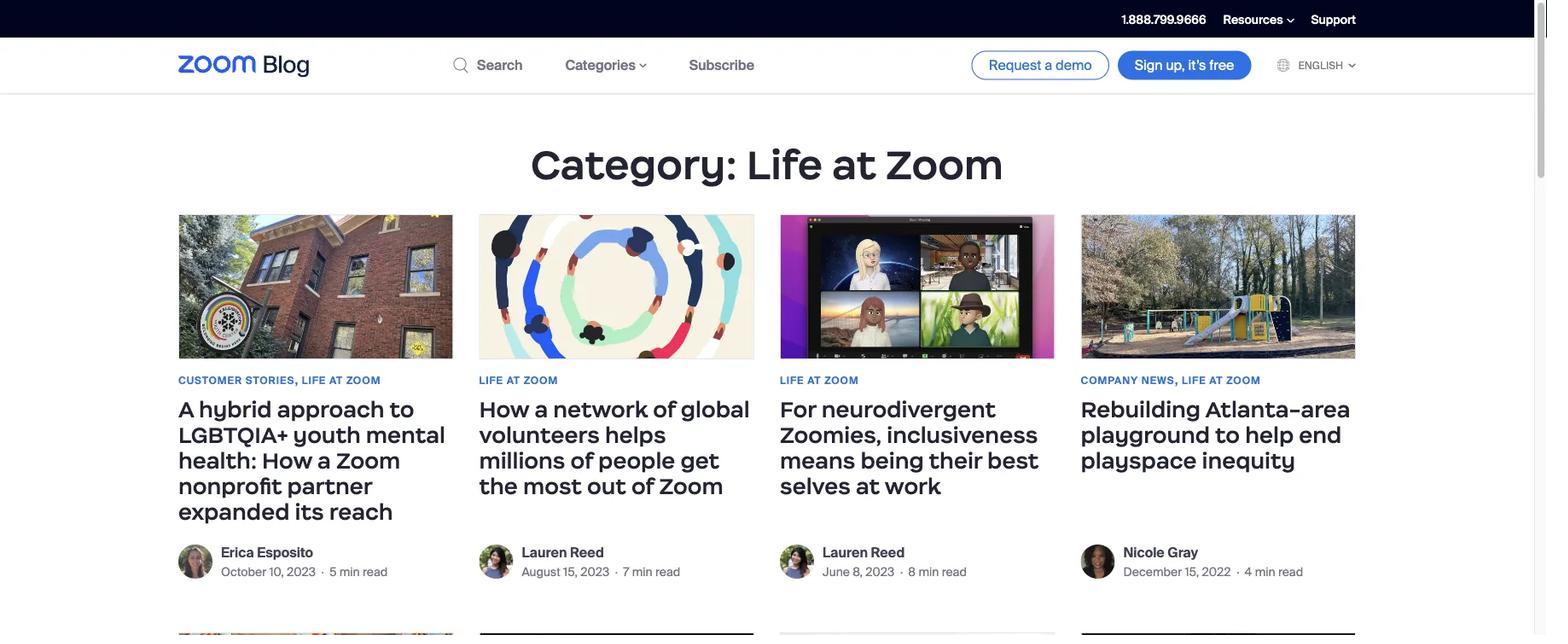 Task type: describe. For each thing, give the bounding box(es) containing it.
rebuilding
[[1081, 396, 1201, 423]]

the
[[479, 473, 518, 500]]

lauren reed image
[[479, 545, 513, 579]]

at inside company news , life at zoom rebuilding atlanta-area playground to help end playspace inequity
[[1210, 374, 1224, 387]]

request
[[989, 56, 1042, 74]]

a
[[178, 396, 194, 423]]

customer
[[178, 374, 243, 387]]

get
[[681, 447, 720, 475]]

request a demo
[[989, 56, 1093, 74]]

for
[[780, 396, 817, 423]]

october 10, 2023
[[221, 564, 316, 580]]

october
[[221, 564, 266, 580]]

15, for inequity
[[1185, 564, 1200, 580]]

hybrid
[[199, 396, 272, 423]]

gray
[[1168, 543, 1199, 561]]

5 min read
[[329, 564, 388, 580]]

nicole gray
[[1124, 543, 1199, 561]]

1.888.799.9666
[[1122, 12, 1207, 28]]

june 8, 2023
[[823, 564, 895, 580]]

reed for at
[[871, 543, 905, 561]]

read for for neurodivergent zoomies, inclusiveness means being their best selves at work
[[942, 564, 967, 580]]

2022
[[1202, 564, 1232, 580]]

a hybrid approach to lgbtqia+ youth mental health: how a zoom nonprofit partner expanded its reach link
[[178, 396, 454, 526]]

category:
[[531, 139, 737, 190]]

life inside customer stories , life at zoom a hybrid approach to lgbtqia+ youth mental health: how a zoom nonprofit partner expanded its reach
[[302, 374, 326, 387]]

life inside company news , life at zoom rebuilding atlanta-area playground to help end playspace inequity
[[1182, 374, 1207, 387]]

december
[[1124, 564, 1182, 580]]

millions
[[479, 447, 565, 475]]

life at zoom for neurodivergent zoomies, inclusiveness means being their best selves at work
[[780, 374, 1039, 500]]

for neurodivergent zoomies, inclusiveness means being their best selves at work link
[[780, 396, 1056, 500]]

helps
[[605, 421, 666, 449]]

life inside the life at zoom for neurodivergent zoomies, inclusiveness means being their best selves at work
[[780, 374, 805, 387]]

news
[[1142, 374, 1175, 387]]

support
[[1312, 12, 1356, 28]]

5
[[329, 564, 337, 580]]

it's
[[1189, 56, 1207, 74]]

lauren reed for selves
[[823, 543, 905, 561]]

support link
[[1312, 12, 1356, 28]]

inequity
[[1202, 447, 1296, 475]]

mental
[[366, 421, 445, 449]]

at inside customer stories , life at zoom a hybrid approach to lgbtqia+ youth mental health: how a zoom nonprofit partner expanded its reach
[[329, 374, 343, 387]]

1 life at zoom link from the left
[[302, 374, 381, 387]]

search
[[477, 56, 523, 74]]

2023 for nonprofit
[[287, 564, 316, 580]]

lauren for of
[[522, 543, 567, 561]]

lauren reed image
[[780, 545, 814, 579]]

search link
[[453, 56, 523, 74]]

nicole gray image
[[1081, 545, 1115, 579]]

partner
[[287, 473, 372, 500]]

lauren reed for of
[[522, 543, 604, 561]]

8 min read
[[909, 564, 967, 580]]

main content containing category:
[[0, 0, 1535, 635]]

7 min read
[[623, 564, 681, 580]]

out
[[587, 473, 626, 500]]

how a network of global volunteers helps millions of people get the most out of zoom link
[[479, 396, 755, 500]]

their
[[929, 447, 983, 475]]

expanded
[[178, 498, 290, 526]]

june
[[823, 564, 850, 580]]

reed for people
[[570, 543, 604, 561]]

erica
[[221, 543, 254, 561]]

4 life at zoom link from the left
[[1182, 374, 1262, 387]]

3 2023 from the left
[[866, 564, 895, 580]]

sign up, it's free
[[1135, 56, 1235, 74]]

2 horizontal spatial a
[[1045, 56, 1053, 74]]

2 life at zoom link from the left
[[479, 374, 559, 387]]

inclusiveness
[[887, 421, 1038, 449]]

company news link
[[1081, 374, 1175, 387]]

life at zoom how a network of global volunteers helps millions of people get the most out of zoom
[[479, 374, 750, 500]]

zoomies,
[[780, 421, 882, 449]]

category: life at zoom
[[531, 139, 1004, 190]]

7
[[623, 564, 629, 580]]

life inside the life at zoom how a network of global volunteers helps millions of people get the most out of zoom
[[479, 374, 504, 387]]

categories button
[[565, 56, 647, 74]]

nonprofit
[[178, 473, 282, 500]]

lauren reed link for people
[[522, 542, 681, 563]]

10,
[[269, 564, 284, 580]]

resources
[[1224, 12, 1284, 28]]

to inside customer stories , life at zoom a hybrid approach to lgbtqia+ youth mental health: how a zoom nonprofit partner expanded its reach
[[390, 396, 415, 423]]

english
[[1299, 58, 1344, 72]]

global
[[681, 396, 750, 423]]

, for hybrid
[[295, 369, 298, 389]]

1.888.799.9666 link
[[1122, 12, 1207, 28]]

free
[[1210, 56, 1235, 74]]

4
[[1245, 564, 1253, 580]]

help
[[1246, 421, 1294, 449]]



Task type: locate. For each thing, give the bounding box(es) containing it.
lauren up the june
[[823, 543, 868, 561]]

selves
[[780, 473, 851, 500]]

of
[[653, 396, 676, 423], [571, 447, 593, 475], [632, 473, 654, 500]]

lauren reed link
[[522, 542, 681, 563], [823, 542, 967, 563]]

min for work
[[919, 564, 939, 580]]

life at zoom link up atlanta- at the bottom
[[1182, 374, 1262, 387]]

read right the 5
[[363, 564, 388, 580]]

2 15, from the left
[[1185, 564, 1200, 580]]

lauren reed link up 7
[[522, 542, 681, 563]]

1 horizontal spatial lauren reed link
[[823, 542, 967, 563]]

2023 right the 8, at the right bottom
[[866, 564, 895, 580]]

to
[[390, 396, 415, 423], [1216, 421, 1240, 449]]

stories
[[246, 374, 295, 387]]

most
[[523, 473, 582, 500]]

company
[[1081, 374, 1139, 387]]

subscribe
[[690, 56, 755, 74]]

demo
[[1056, 56, 1093, 74]]

0 vertical spatial how
[[479, 396, 530, 423]]

end
[[1300, 421, 1342, 449]]

resources button
[[1224, 12, 1295, 28]]

1 horizontal spatial a
[[535, 396, 548, 423]]

0 horizontal spatial 2023
[[287, 564, 316, 580]]

4 min read
[[1245, 564, 1304, 580]]

2 lauren reed link from the left
[[823, 542, 967, 563]]

read right 8
[[942, 564, 967, 580]]

august 15, 2023
[[522, 564, 610, 580]]

1 horizontal spatial 15,
[[1185, 564, 1200, 580]]

3 read from the left
[[942, 564, 967, 580]]

a up millions
[[535, 396, 548, 423]]

2 horizontal spatial 2023
[[866, 564, 895, 580]]

being
[[861, 447, 924, 475]]

life at zoom link up for
[[780, 374, 859, 387]]

its
[[295, 498, 324, 526]]

how up its
[[262, 447, 312, 475]]

2 lauren reed from the left
[[823, 543, 905, 561]]

means
[[780, 447, 856, 475]]

min right 8
[[919, 564, 939, 580]]

to right approach
[[390, 396, 415, 423]]

2023
[[287, 564, 316, 580], [581, 564, 610, 580], [866, 564, 895, 580]]

neurodivergent
[[822, 396, 996, 423]]

main content
[[0, 0, 1535, 635]]

1 , from the left
[[295, 369, 298, 389]]

lauren reed link up 8
[[823, 542, 967, 563]]

2 read from the left
[[656, 564, 681, 580]]

0 horizontal spatial a
[[318, 447, 331, 475]]

lauren reed link for at
[[823, 542, 967, 563]]

health:
[[178, 447, 257, 475]]

zoom inside the life at zoom for neurodivergent zoomies, inclusiveness means being their best selves at work
[[825, 374, 859, 387]]

1 vertical spatial a
[[535, 396, 548, 423]]

3 min from the left
[[919, 564, 939, 580]]

reed up august 15, 2023
[[570, 543, 604, 561]]

lauren up august
[[522, 543, 567, 561]]

zoom inside company news , life at zoom rebuilding atlanta-area playground to help end playspace inequity
[[1227, 374, 1262, 387]]

1 15, from the left
[[563, 564, 578, 580]]

min right the 5
[[340, 564, 360, 580]]

min right 4
[[1255, 564, 1276, 580]]

2 vertical spatial a
[[318, 447, 331, 475]]

, inside customer stories , life at zoom a hybrid approach to lgbtqia+ youth mental health: how a zoom nonprofit partner expanded its reach
[[295, 369, 298, 389]]

1 horizontal spatial to
[[1216, 421, 1240, 449]]

0 horizontal spatial ,
[[295, 369, 298, 389]]

8,
[[853, 564, 863, 580]]

categories
[[565, 56, 636, 74]]

sign
[[1135, 56, 1163, 74]]

read for rebuilding atlanta-area playground to help end playspace inequity
[[1279, 564, 1304, 580]]

,
[[295, 369, 298, 389], [1175, 369, 1179, 389]]

playground
[[1081, 421, 1211, 449]]

1 lauren reed link from the left
[[522, 542, 681, 563]]

read for how a network of global volunteers helps millions of people get the most out of zoom
[[656, 564, 681, 580]]

english button
[[1277, 58, 1356, 72]]

a down approach
[[318, 447, 331, 475]]

, up rebuilding
[[1175, 369, 1179, 389]]

esposito
[[257, 543, 313, 561]]

erica esposito
[[221, 543, 313, 561]]

customer stories , life at zoom a hybrid approach to lgbtqia+ youth mental health: how a zoom nonprofit partner expanded its reach
[[178, 369, 445, 526]]

volunteers
[[479, 421, 600, 449]]

august
[[522, 564, 561, 580]]

1 read from the left
[[363, 564, 388, 580]]

a left demo
[[1045, 56, 1053, 74]]

december 15, 2022
[[1124, 564, 1232, 580]]

1 horizontal spatial lauren reed
[[823, 543, 905, 561]]

reach
[[329, 498, 393, 526]]

reed up june 8, 2023
[[871, 543, 905, 561]]

2023 down erica esposito link
[[287, 564, 316, 580]]

youth
[[293, 421, 361, 449]]

15, right august
[[563, 564, 578, 580]]

up,
[[1166, 56, 1186, 74]]

lgbtqia+
[[178, 421, 288, 449]]

network
[[553, 396, 648, 423]]

a
[[1045, 56, 1053, 74], [535, 396, 548, 423], [318, 447, 331, 475]]

min for get
[[632, 564, 653, 580]]

, for atlanta-
[[1175, 369, 1179, 389]]

, inside company news , life at zoom rebuilding atlanta-area playground to help end playspace inequity
[[1175, 369, 1179, 389]]

1 horizontal spatial ,
[[1175, 369, 1179, 389]]

how inside customer stories , life at zoom a hybrid approach to lgbtqia+ youth mental health: how a zoom nonprofit partner expanded its reach
[[262, 447, 312, 475]]

a inside the life at zoom how a network of global volunteers helps millions of people get the most out of zoom
[[535, 396, 548, 423]]

1 reed from the left
[[570, 543, 604, 561]]

read
[[363, 564, 388, 580], [656, 564, 681, 580], [942, 564, 967, 580], [1279, 564, 1304, 580]]

read for a hybrid approach to lgbtqia+ youth mental health: how a zoom nonprofit partner expanded its reach
[[363, 564, 388, 580]]

how
[[479, 396, 530, 423], [262, 447, 312, 475]]

lauren reed up august 15, 2023
[[522, 543, 604, 561]]

2 , from the left
[[1175, 369, 1179, 389]]

min
[[340, 564, 360, 580], [632, 564, 653, 580], [919, 564, 939, 580], [1255, 564, 1276, 580]]

customer stories link
[[178, 374, 295, 387]]

0 vertical spatial a
[[1045, 56, 1053, 74]]

min for playspace
[[1255, 564, 1276, 580]]

1 2023 from the left
[[287, 564, 316, 580]]

1 horizontal spatial 2023
[[581, 564, 610, 580]]

read right 7
[[656, 564, 681, 580]]

1 horizontal spatial reed
[[871, 543, 905, 561]]

approach
[[277, 396, 385, 423]]

lauren reed up june 8, 2023
[[823, 543, 905, 561]]

2 min from the left
[[632, 564, 653, 580]]

people
[[599, 447, 676, 475]]

2023 left 7
[[581, 564, 610, 580]]

subscribe link
[[690, 56, 755, 74]]

15, for the
[[563, 564, 578, 580]]

life
[[747, 139, 823, 190], [302, 374, 326, 387], [479, 374, 504, 387], [780, 374, 805, 387], [1182, 374, 1207, 387]]

, up approach
[[295, 369, 298, 389]]

15,
[[563, 564, 578, 580], [1185, 564, 1200, 580]]

area
[[1301, 396, 1351, 423]]

2 lauren from the left
[[823, 543, 868, 561]]

0 horizontal spatial to
[[390, 396, 415, 423]]

life at zoom link up volunteers at the left bottom of page
[[479, 374, 559, 387]]

0 horizontal spatial lauren
[[522, 543, 567, 561]]

company news , life at zoom rebuilding atlanta-area playground to help end playspace inequity
[[1081, 369, 1351, 475]]

2 reed from the left
[[871, 543, 905, 561]]

0 horizontal spatial how
[[262, 447, 312, 475]]

at inside the life at zoom how a network of global volunteers helps millions of people get the most out of zoom
[[507, 374, 521, 387]]

to inside company news , life at zoom rebuilding atlanta-area playground to help end playspace inequity
[[1216, 421, 1240, 449]]

3 life at zoom link from the left
[[780, 374, 859, 387]]

how up millions
[[479, 396, 530, 423]]

0 horizontal spatial reed
[[570, 543, 604, 561]]

atlanta-
[[1206, 396, 1301, 423]]

1 min from the left
[[340, 564, 360, 580]]

0 horizontal spatial lauren reed link
[[522, 542, 681, 563]]

0 horizontal spatial lauren reed
[[522, 543, 604, 561]]

min for health:
[[340, 564, 360, 580]]

lauren
[[522, 543, 567, 561], [823, 543, 868, 561]]

15, down gray
[[1185, 564, 1200, 580]]

2 2023 from the left
[[581, 564, 610, 580]]

to left help
[[1216, 421, 1240, 449]]

life at zoom link up approach
[[302, 374, 381, 387]]

4 min from the left
[[1255, 564, 1276, 580]]

how inside the life at zoom how a network of global volunteers helps millions of people get the most out of zoom
[[479, 396, 530, 423]]

zoom
[[886, 139, 1004, 190], [346, 374, 381, 387], [524, 374, 559, 387], [825, 374, 859, 387], [1227, 374, 1262, 387], [336, 447, 401, 475], [659, 473, 724, 500]]

1 horizontal spatial lauren
[[823, 543, 868, 561]]

reed
[[570, 543, 604, 561], [871, 543, 905, 561]]

nicole
[[1124, 543, 1165, 561]]

sign up, it's free link
[[1118, 51, 1252, 80]]

erica esposito image
[[178, 545, 213, 579]]

a inside customer stories , life at zoom a hybrid approach to lgbtqia+ youth mental health: how a zoom nonprofit partner expanded its reach
[[318, 447, 331, 475]]

life at zoom link
[[302, 374, 381, 387], [479, 374, 559, 387], [780, 374, 859, 387], [1182, 374, 1262, 387]]

8
[[909, 564, 916, 580]]

read right 4
[[1279, 564, 1304, 580]]

rebuilding atlanta-area playground to help end playspace inequity link
[[1081, 396, 1356, 475]]

request a demo link
[[972, 51, 1110, 80]]

1 vertical spatial how
[[262, 447, 312, 475]]

min right 7
[[632, 564, 653, 580]]

playspace
[[1081, 447, 1197, 475]]

1 lauren reed from the left
[[522, 543, 604, 561]]

work
[[885, 473, 941, 500]]

lauren for selves
[[823, 543, 868, 561]]

nicole gray link
[[1124, 542, 1304, 563]]

1 lauren from the left
[[522, 543, 567, 561]]

4 read from the left
[[1279, 564, 1304, 580]]

0 horizontal spatial 15,
[[563, 564, 578, 580]]

2023 for of
[[581, 564, 610, 580]]

1 horizontal spatial how
[[479, 396, 530, 423]]



Task type: vqa. For each thing, say whether or not it's contained in the screenshot.
'to' within Customer Stories , Life at Zoom A hybrid approach to LGBTQIA+ youth mental health: How a Zoom nonprofit partner expanded its reach
yes



